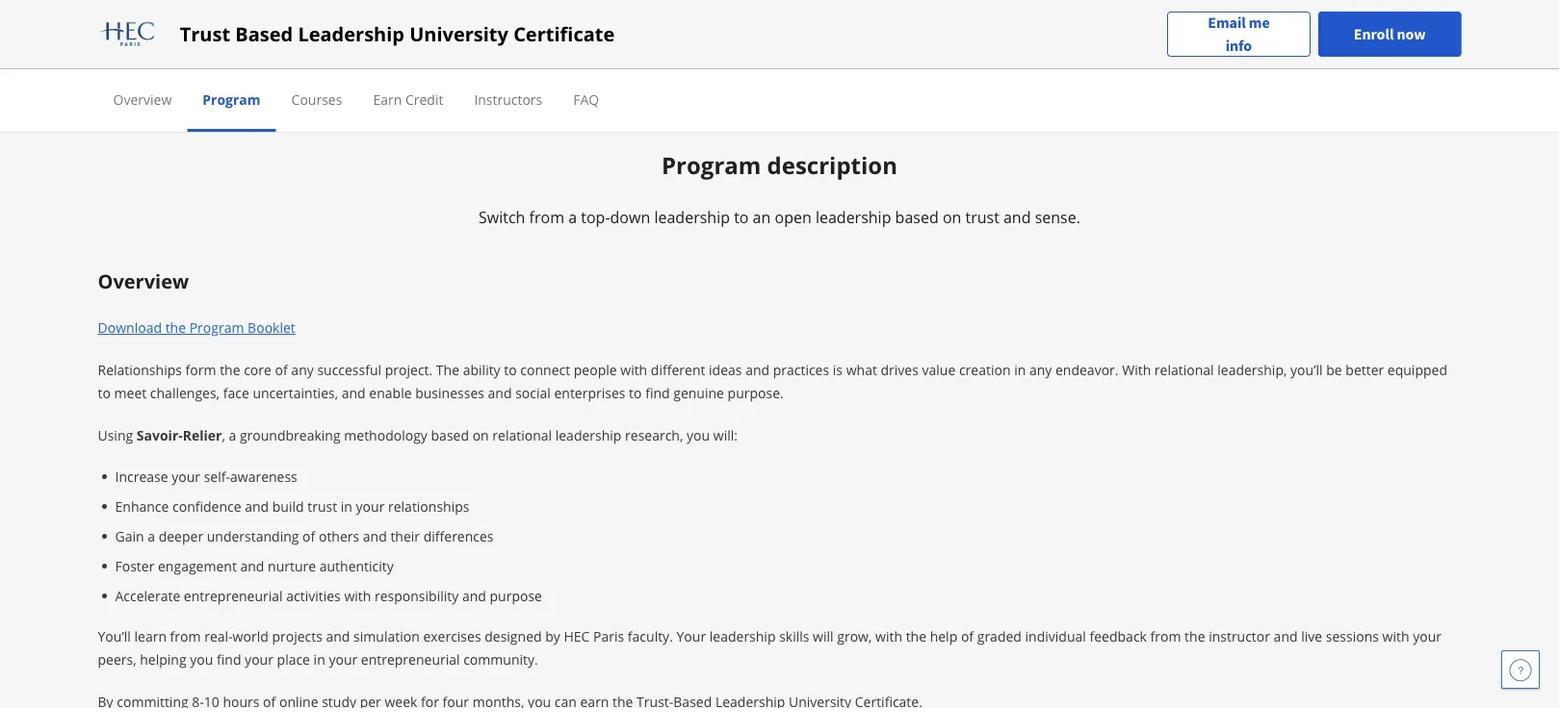 Task type: describe. For each thing, give the bounding box(es) containing it.
deeper
[[159, 527, 203, 546]]

understanding
[[207, 527, 299, 546]]

program link
[[203, 90, 261, 108]]

overview inside "certificate menu" element
[[113, 90, 172, 108]]

peers,
[[98, 651, 136, 669]]

projects
[[272, 628, 322, 646]]

self-
[[204, 468, 230, 486]]

feedback
[[1090, 628, 1147, 646]]

earn credit
[[373, 90, 443, 108]]

the inside relationships form the core of any successful project. the ability to connect people with different ideas and practices is what drives value creation in any endeavor. with relational leadership, you'll be better equipped to meet challenges, face uncertainties, and enable businesses and social enterprises to find genuine purpose.
[[220, 361, 240, 380]]

the left instructor
[[1185, 628, 1205, 646]]

leadership inside you'll learn from real-world projects and simulation exercises designed by hec paris faculty. your leadership skills will grow, with the help of graded individual feedback from the instructor and live sessions with your peers, helping you find your place in your entrepreneurial community.
[[710, 628, 776, 646]]

with inside relationships form the core of any successful project. the ability to connect people with different ideas and practices is what drives value creation in any endeavor. with relational leadership, you'll be better equipped to meet challenges, face uncertainties, and enable businesses and social enterprises to find genuine purpose.
[[620, 361, 647, 380]]

your
[[677, 628, 706, 646]]

enhance
[[115, 498, 169, 516]]

0 horizontal spatial from
[[170, 628, 201, 646]]

download
[[98, 319, 162, 337]]

enhance confidence and build trust in your relationships list item
[[115, 497, 1461, 517]]

creation
[[959, 361, 1011, 380]]

0 vertical spatial on
[[943, 207, 961, 227]]

credit
[[405, 90, 443, 108]]

and down ability
[[488, 384, 512, 403]]

and inside the enhance confidence and build trust in your relationships list item
[[245, 498, 269, 516]]

authenticity
[[319, 557, 394, 576]]

trust based leadership university certificate
[[180, 21, 615, 47]]

businesses
[[415, 384, 484, 403]]

increase your self-awareness list item
[[115, 467, 1461, 487]]

gain
[[115, 527, 144, 546]]

place
[[277, 651, 310, 669]]

email
[[1208, 13, 1246, 32]]

and left sense.
[[1003, 207, 1031, 227]]

others
[[319, 527, 359, 546]]

program description
[[662, 149, 898, 181]]

accelerate
[[115, 587, 180, 605]]

to left meet
[[98, 384, 111, 403]]

genuine
[[673, 384, 724, 403]]

your down world
[[245, 651, 273, 669]]

download the program booklet
[[98, 319, 295, 337]]

responsibility
[[375, 587, 459, 605]]

enroll now
[[1354, 25, 1426, 44]]

certificate menu element
[[98, 69, 1461, 132]]

relier
[[183, 427, 222, 445]]

exercises
[[423, 628, 481, 646]]

grow,
[[837, 628, 872, 646]]

paris
[[593, 628, 624, 646]]

with right the sessions
[[1382, 628, 1409, 646]]

hec
[[564, 628, 590, 646]]

relationships form the core of any successful project. the ability to connect people with different ideas and practices is what drives value creation in any endeavor. with relational leadership, you'll be better equipped to meet challenges, face uncertainties, and enable businesses and social enterprises to find genuine purpose.
[[98, 361, 1447, 403]]

groundbreaking
[[240, 427, 341, 445]]

better
[[1346, 361, 1384, 380]]

helping
[[140, 651, 186, 669]]

help
[[930, 628, 957, 646]]

ability
[[463, 361, 500, 380]]

booklet
[[248, 319, 295, 337]]

learn
[[134, 628, 167, 646]]

relational inside relationships form the core of any successful project. the ability to connect people with different ideas and practices is what drives value creation in any endeavor. with relational leadership, you'll be better equipped to meet challenges, face uncertainties, and enable businesses and social enterprises to find genuine purpose.
[[1155, 361, 1214, 380]]

2 vertical spatial program
[[189, 319, 244, 337]]

1 vertical spatial overview
[[98, 268, 189, 295]]

increase
[[115, 468, 168, 486]]

social
[[515, 384, 551, 403]]

foster
[[115, 557, 154, 576]]

you inside you'll learn from real-world projects and simulation exercises designed by hec paris faculty. your leadership skills will grow, with the help of graded individual feedback from the instructor and live sessions with your peers, helping you find your place in your entrepreneurial community.
[[190, 651, 213, 669]]

real-
[[204, 628, 233, 646]]

of inside you'll learn from real-world projects and simulation exercises designed by hec paris faculty. your leadership skills will grow, with the help of graded individual feedback from the instructor and live sessions with your peers, helping you find your place in your entrepreneurial community.
[[961, 628, 974, 646]]

differences
[[423, 527, 494, 546]]

graded
[[977, 628, 1022, 646]]

a inside list item
[[148, 527, 155, 546]]

endeavor.
[[1055, 361, 1119, 380]]

info
[[1226, 36, 1252, 55]]

to left an
[[734, 207, 749, 227]]

,
[[222, 427, 225, 445]]

to right the enterprises
[[629, 384, 642, 403]]

activities
[[286, 587, 341, 605]]

value
[[922, 361, 956, 380]]

challenges,
[[150, 384, 220, 403]]

world
[[233, 628, 268, 646]]

trust
[[180, 21, 230, 47]]

drives
[[881, 361, 919, 380]]

top-
[[581, 207, 610, 227]]

leadership down description
[[816, 207, 891, 227]]

1 horizontal spatial you
[[687, 427, 710, 445]]

using savoir-relier , a groundbreaking methodology based on relational leadership research, you will:
[[98, 427, 738, 445]]

equipped
[[1388, 361, 1447, 380]]

with inside list item
[[344, 587, 371, 605]]

instructors
[[474, 90, 542, 108]]

the left help on the right bottom
[[906, 628, 926, 646]]

designed
[[485, 628, 542, 646]]

accelerate entrepreneurial activities with responsibility and purpose list item
[[115, 586, 1461, 606]]

form
[[185, 361, 216, 380]]

program for program description
[[662, 149, 761, 181]]

community.
[[463, 651, 538, 669]]

foster engagement and nurture authenticity list item
[[115, 556, 1461, 577]]

your up others
[[356, 498, 385, 516]]

me
[[1249, 13, 1270, 32]]

you'll learn from real-world projects and simulation exercises designed by hec paris faculty. your leadership skills will grow, with the help of graded individual feedback from the instructor and live sessions with your peers, helping you find your place in your entrepreneurial community.
[[98, 628, 1442, 669]]

be
[[1326, 361, 1342, 380]]

you'll
[[1290, 361, 1323, 380]]



Task type: vqa. For each thing, say whether or not it's contained in the screenshot.
Assessment
no



Task type: locate. For each thing, give the bounding box(es) containing it.
any
[[291, 361, 314, 380], [1029, 361, 1052, 380]]

now
[[1397, 25, 1426, 44]]

successful
[[317, 361, 381, 380]]

and up purpose.
[[746, 361, 770, 380]]

leadership right your
[[710, 628, 776, 646]]

1 horizontal spatial based
[[895, 207, 939, 227]]

1 horizontal spatial in
[[341, 498, 352, 516]]

of for understanding
[[302, 527, 315, 546]]

based
[[895, 207, 939, 227], [431, 427, 469, 445]]

2 any from the left
[[1029, 361, 1052, 380]]

leadership
[[298, 21, 404, 47]]

0 horizontal spatial you
[[190, 651, 213, 669]]

leadership,
[[1217, 361, 1287, 380]]

sessions
[[1326, 628, 1379, 646]]

0 vertical spatial based
[[895, 207, 939, 227]]

engagement
[[158, 557, 237, 576]]

program up an
[[662, 149, 761, 181]]

0 horizontal spatial entrepreneurial
[[184, 587, 283, 605]]

entrepreneurial inside list item
[[184, 587, 283, 605]]

1 horizontal spatial relational
[[1155, 361, 1214, 380]]

entrepreneurial inside you'll learn from real-world projects and simulation exercises designed by hec paris faculty. your leadership skills will grow, with the help of graded individual feedback from the instructor and live sessions with your peers, helping you find your place in your entrepreneurial community.
[[361, 651, 460, 669]]

overview down hec paris image
[[113, 90, 172, 108]]

based
[[235, 21, 293, 47]]

with right grow,
[[875, 628, 902, 646]]

individual
[[1025, 628, 1086, 646]]

0 vertical spatial relational
[[1155, 361, 1214, 380]]

0 vertical spatial trust
[[965, 207, 999, 227]]

0 vertical spatial a
[[568, 207, 577, 227]]

gain a deeper understanding of others and their differences list item
[[115, 526, 1461, 547]]

2 horizontal spatial in
[[1014, 361, 1026, 380]]

you
[[687, 427, 710, 445], [190, 651, 213, 669]]

help center image
[[1509, 659, 1532, 682]]

and up understanding
[[245, 498, 269, 516]]

of for core
[[275, 361, 288, 380]]

in right the creation
[[1014, 361, 1026, 380]]

a left top-
[[568, 207, 577, 227]]

you down real-
[[190, 651, 213, 669]]

will
[[813, 628, 834, 646]]

in up others
[[341, 498, 352, 516]]

list
[[105, 467, 1461, 606]]

hec trust leadership banner image
[[803, 0, 1438, 12]]

practices
[[773, 361, 829, 380]]

instructors link
[[474, 90, 542, 108]]

accelerate entrepreneurial activities with responsibility and purpose
[[115, 587, 542, 605]]

of left others
[[302, 527, 315, 546]]

different
[[651, 361, 705, 380]]

you'll
[[98, 628, 131, 646]]

find inside relationships form the core of any successful project. the ability to connect people with different ideas and practices is what drives value creation in any endeavor. with relational leadership, you'll be better equipped to meet challenges, face uncertainties, and enable businesses and social enterprises to find genuine purpose.
[[645, 384, 670, 403]]

live
[[1301, 628, 1322, 646]]

your left the self-
[[172, 468, 200, 486]]

from up helping
[[170, 628, 201, 646]]

of inside relationships form the core of any successful project. the ability to connect people with different ideas and practices is what drives value creation in any endeavor. with relational leadership, you'll be better equipped to meet challenges, face uncertainties, and enable businesses and social enterprises to find genuine purpose.
[[275, 361, 288, 380]]

relationships
[[98, 361, 182, 380]]

find inside you'll learn from real-world projects and simulation exercises designed by hec paris faculty. your leadership skills will grow, with the help of graded individual feedback from the instructor and live sessions with your peers, helping you find your place in your entrepreneurial community.
[[217, 651, 241, 669]]

switch
[[479, 207, 525, 227]]

their
[[390, 527, 420, 546]]

1 vertical spatial program
[[662, 149, 761, 181]]

on
[[943, 207, 961, 227], [472, 427, 489, 445]]

with right people
[[620, 361, 647, 380]]

0 horizontal spatial any
[[291, 361, 314, 380]]

trust right build
[[307, 498, 337, 516]]

by
[[545, 628, 560, 646]]

0 vertical spatial find
[[645, 384, 670, 403]]

the right download
[[165, 319, 186, 337]]

simulation
[[353, 628, 420, 646]]

find
[[645, 384, 670, 403], [217, 651, 241, 669]]

1 horizontal spatial any
[[1029, 361, 1052, 380]]

to
[[734, 207, 749, 227], [504, 361, 517, 380], [98, 384, 111, 403], [629, 384, 642, 403]]

2 vertical spatial in
[[314, 651, 325, 669]]

of right help on the right bottom
[[961, 628, 974, 646]]

connect
[[520, 361, 570, 380]]

confidence
[[172, 498, 241, 516]]

overview up download
[[98, 268, 189, 295]]

2 vertical spatial of
[[961, 628, 974, 646]]

trust left sense.
[[965, 207, 999, 227]]

1 vertical spatial you
[[190, 651, 213, 669]]

with down authenticity
[[344, 587, 371, 605]]

to right ability
[[504, 361, 517, 380]]

1 vertical spatial find
[[217, 651, 241, 669]]

1 vertical spatial trust
[[307, 498, 337, 516]]

in inside you'll learn from real-world projects and simulation exercises designed by hec paris faculty. your leadership skills will grow, with the help of graded individual feedback from the instructor and live sessions with your peers, helping you find your place in your entrepreneurial community.
[[314, 651, 325, 669]]

your right the sessions
[[1413, 628, 1442, 646]]

0 horizontal spatial in
[[314, 651, 325, 669]]

0 horizontal spatial a
[[148, 527, 155, 546]]

0 horizontal spatial trust
[[307, 498, 337, 516]]

trust
[[965, 207, 999, 227], [307, 498, 337, 516]]

leadership right down
[[654, 207, 730, 227]]

core
[[244, 361, 271, 380]]

uncertainties,
[[253, 384, 338, 403]]

1 horizontal spatial find
[[645, 384, 670, 403]]

1 horizontal spatial a
[[229, 427, 236, 445]]

any up uncertainties,
[[291, 361, 314, 380]]

sense.
[[1035, 207, 1080, 227]]

nurture
[[268, 557, 316, 576]]

1 vertical spatial on
[[472, 427, 489, 445]]

0 vertical spatial overview
[[113, 90, 172, 108]]

research,
[[625, 427, 683, 445]]

and right projects
[[326, 628, 350, 646]]

and down understanding
[[240, 557, 264, 576]]

1 vertical spatial a
[[229, 427, 236, 445]]

build
[[272, 498, 304, 516]]

program inside "certificate menu" element
[[203, 90, 261, 108]]

of right core
[[275, 361, 288, 380]]

earn
[[373, 90, 402, 108]]

0 vertical spatial entrepreneurial
[[184, 587, 283, 605]]

2 horizontal spatial from
[[1150, 628, 1181, 646]]

purpose.
[[728, 384, 784, 403]]

program down 'trust' on the top left of page
[[203, 90, 261, 108]]

with
[[620, 361, 647, 380], [344, 587, 371, 605], [875, 628, 902, 646], [1382, 628, 1409, 646]]

using
[[98, 427, 133, 445]]

savoir-
[[137, 427, 183, 445]]

a
[[568, 207, 577, 227], [229, 427, 236, 445], [148, 527, 155, 546]]

any left endeavor.
[[1029, 361, 1052, 380]]

leadership
[[654, 207, 730, 227], [816, 207, 891, 227], [555, 427, 622, 445], [710, 628, 776, 646]]

meet
[[114, 384, 147, 403]]

0 horizontal spatial find
[[217, 651, 241, 669]]

1 vertical spatial based
[[431, 427, 469, 445]]

email me info
[[1208, 13, 1270, 55]]

will:
[[713, 427, 738, 445]]

2 horizontal spatial of
[[961, 628, 974, 646]]

face
[[223, 384, 249, 403]]

find down real-
[[217, 651, 241, 669]]

enhance confidence and build trust in your relationships
[[115, 498, 469, 516]]

of inside list item
[[302, 527, 315, 546]]

1 vertical spatial of
[[302, 527, 315, 546]]

program for the program link in the top of the page
[[203, 90, 261, 108]]

email me info button
[[1167, 11, 1310, 57]]

entrepreneurial down foster engagement and nurture authenticity
[[184, 587, 283, 605]]

you left will:
[[687, 427, 710, 445]]

1 horizontal spatial trust
[[965, 207, 999, 227]]

find down the different
[[645, 384, 670, 403]]

1 horizontal spatial from
[[529, 207, 564, 227]]

the up face
[[220, 361, 240, 380]]

0 vertical spatial in
[[1014, 361, 1026, 380]]

trust inside list item
[[307, 498, 337, 516]]

0 horizontal spatial based
[[431, 427, 469, 445]]

the
[[165, 319, 186, 337], [220, 361, 240, 380], [906, 628, 926, 646], [1185, 628, 1205, 646]]

program
[[203, 90, 261, 108], [662, 149, 761, 181], [189, 319, 244, 337]]

0 horizontal spatial on
[[472, 427, 489, 445]]

0 horizontal spatial of
[[275, 361, 288, 380]]

and left live
[[1274, 628, 1298, 646]]

enroll
[[1354, 25, 1394, 44]]

0 vertical spatial of
[[275, 361, 288, 380]]

1 horizontal spatial on
[[943, 207, 961, 227]]

and inside foster engagement and nurture authenticity list item
[[240, 557, 264, 576]]

ideas
[[709, 361, 742, 380]]

earn credit link
[[373, 90, 443, 108]]

1 any from the left
[[291, 361, 314, 380]]

a right gain
[[148, 527, 155, 546]]

relational
[[1155, 361, 1214, 380], [492, 427, 552, 445]]

hec paris image
[[98, 19, 157, 50]]

awareness
[[230, 468, 297, 486]]

a right ,
[[229, 427, 236, 445]]

purpose
[[490, 587, 542, 605]]

enroll now button
[[1318, 12, 1461, 57]]

0 vertical spatial program
[[203, 90, 261, 108]]

2 vertical spatial a
[[148, 527, 155, 546]]

gain a deeper understanding of others and their differences
[[115, 527, 494, 546]]

and inside gain a deeper understanding of others and their differences list item
[[363, 527, 387, 546]]

relational down 'social'
[[492, 427, 552, 445]]

1 horizontal spatial entrepreneurial
[[361, 651, 460, 669]]

your down simulation
[[329, 651, 357, 669]]

university
[[409, 21, 508, 47]]

leadership down the enterprises
[[555, 427, 622, 445]]

people
[[574, 361, 617, 380]]

from right the switch
[[529, 207, 564, 227]]

in inside list item
[[341, 498, 352, 516]]

and left purpose
[[462, 587, 486, 605]]

relationships
[[388, 498, 469, 516]]

entrepreneurial down simulation
[[361, 651, 460, 669]]

2 horizontal spatial a
[[568, 207, 577, 227]]

1 horizontal spatial of
[[302, 527, 315, 546]]

and left their at the bottom
[[363, 527, 387, 546]]

from right feedback
[[1150, 628, 1181, 646]]

and
[[1003, 207, 1031, 227], [746, 361, 770, 380], [342, 384, 366, 403], [488, 384, 512, 403], [245, 498, 269, 516], [363, 527, 387, 546], [240, 557, 264, 576], [462, 587, 486, 605], [326, 628, 350, 646], [1274, 628, 1298, 646]]

foster engagement and nurture authenticity
[[115, 557, 394, 576]]

program up form
[[189, 319, 244, 337]]

and inside accelerate entrepreneurial activities with responsibility and purpose list item
[[462, 587, 486, 605]]

enable
[[369, 384, 412, 403]]

courses link
[[291, 90, 342, 108]]

0 vertical spatial you
[[687, 427, 710, 445]]

in inside relationships form the core of any successful project. the ability to connect people with different ideas and practices is what drives value creation in any endeavor. with relational leadership, you'll be better equipped to meet challenges, face uncertainties, and enable businesses and social enterprises to find genuine purpose.
[[1014, 361, 1026, 380]]

and down successful
[[342, 384, 366, 403]]

1 vertical spatial relational
[[492, 427, 552, 445]]

an
[[753, 207, 771, 227]]

the
[[436, 361, 459, 380]]

in right place
[[314, 651, 325, 669]]

1 vertical spatial entrepreneurial
[[361, 651, 460, 669]]

0 horizontal spatial relational
[[492, 427, 552, 445]]

list containing increase your self-awareness
[[105, 467, 1461, 606]]

1 vertical spatial in
[[341, 498, 352, 516]]

download the program booklet link
[[98, 319, 295, 337]]

relational right with
[[1155, 361, 1214, 380]]

of
[[275, 361, 288, 380], [302, 527, 315, 546], [961, 628, 974, 646]]



